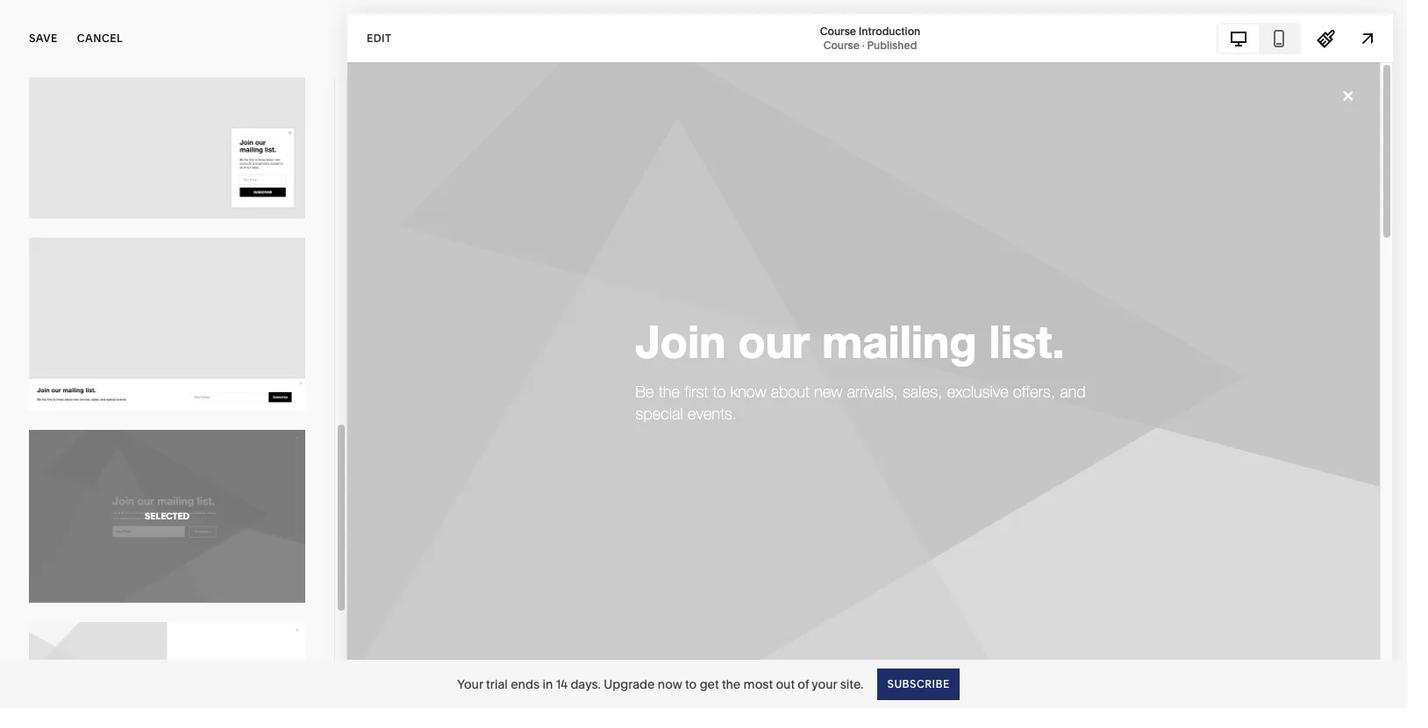 Task type: describe. For each thing, give the bounding box(es) containing it.
in
[[543, 676, 553, 692]]

save button
[[29, 19, 58, 58]]

overlay full center 01 image
[[29, 430, 305, 603]]

selected
[[145, 510, 190, 522]]

ends
[[511, 676, 540, 692]]

0 vertical spatial course
[[820, 24, 857, 37]]

14
[[556, 676, 568, 692]]

upgrade
[[604, 676, 655, 692]]

1 vertical spatial course
[[824, 38, 860, 51]]

of
[[798, 676, 810, 692]]

to
[[686, 676, 697, 692]]

get
[[700, 676, 719, 692]]

your trial ends in 14 days. upgrade now to get the most out of your site.
[[457, 676, 864, 692]]

cancel button
[[77, 19, 123, 58]]

the
[[722, 676, 741, 692]]

trial
[[486, 676, 508, 692]]

save
[[29, 32, 58, 45]]

subscribe
[[888, 677, 950, 690]]

days.
[[571, 676, 601, 692]]

most
[[744, 676, 773, 692]]

edit
[[367, 31, 392, 44]]



Task type: locate. For each thing, give the bounding box(es) containing it.
introduction
[[859, 24, 921, 37]]

published
[[868, 38, 918, 51]]

·
[[863, 38, 865, 51]]

cancel
[[77, 32, 123, 45]]

overlay full bottom 01 image
[[29, 238, 305, 411]]

overlay corner card 01 image
[[29, 46, 305, 219]]

your
[[812, 676, 838, 692]]

your
[[457, 676, 483, 692]]

subscribe button
[[878, 668, 960, 700]]

edit button
[[355, 22, 403, 54]]

course left introduction
[[820, 24, 857, 37]]

course introduction course · published
[[820, 24, 921, 51]]

tab list
[[1219, 24, 1300, 52]]

site.
[[841, 676, 864, 692]]

course left "·"
[[824, 38, 860, 51]]

now
[[658, 676, 683, 692]]

out
[[776, 676, 795, 692]]

course
[[820, 24, 857, 37], [824, 38, 860, 51]]

overlay full center 02 image
[[29, 622, 305, 708]]



Task type: vqa. For each thing, say whether or not it's contained in the screenshot.
Help
no



